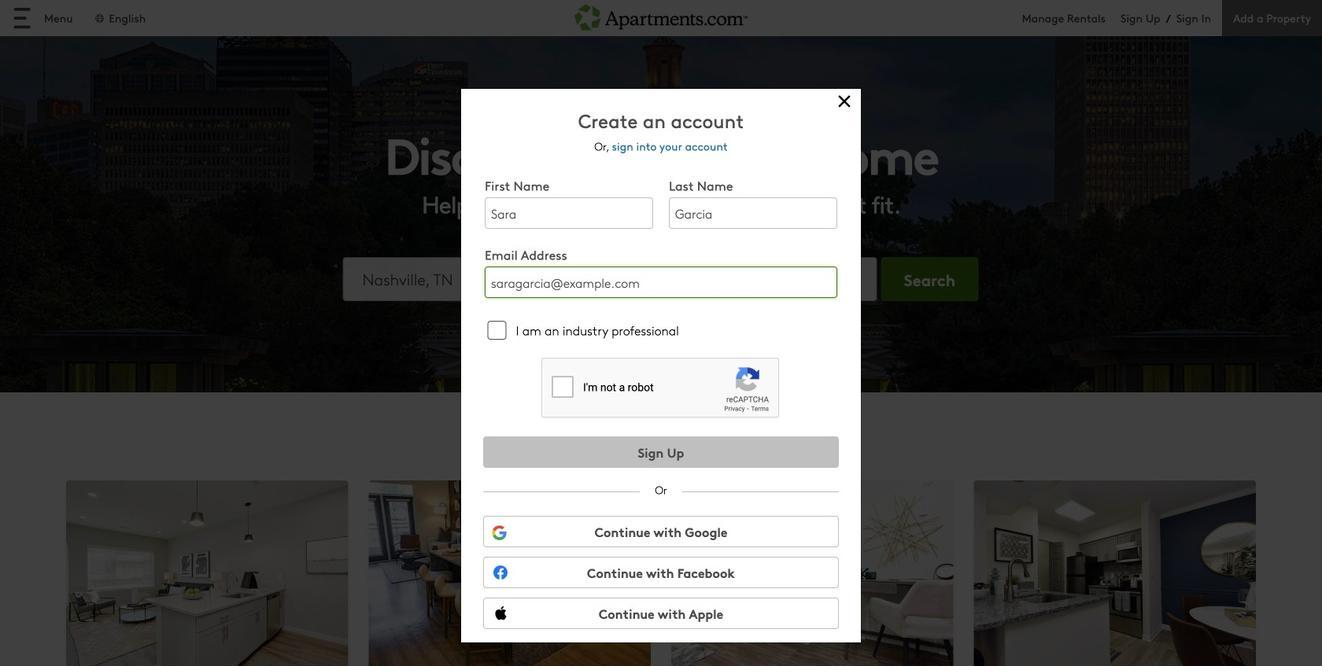 Task type: describe. For each thing, give the bounding box(es) containing it.
apartments.com logo image
[[575, 0, 748, 30]]



Task type: vqa. For each thing, say whether or not it's contained in the screenshot.
Share listing icon
no



Task type: locate. For each thing, give the bounding box(es) containing it.
close image
[[833, 90, 857, 113]]

None text field
[[669, 198, 838, 229]]

None text field
[[485, 198, 654, 229], [485, 267, 838, 299], [485, 198, 654, 229], [485, 267, 838, 299]]



